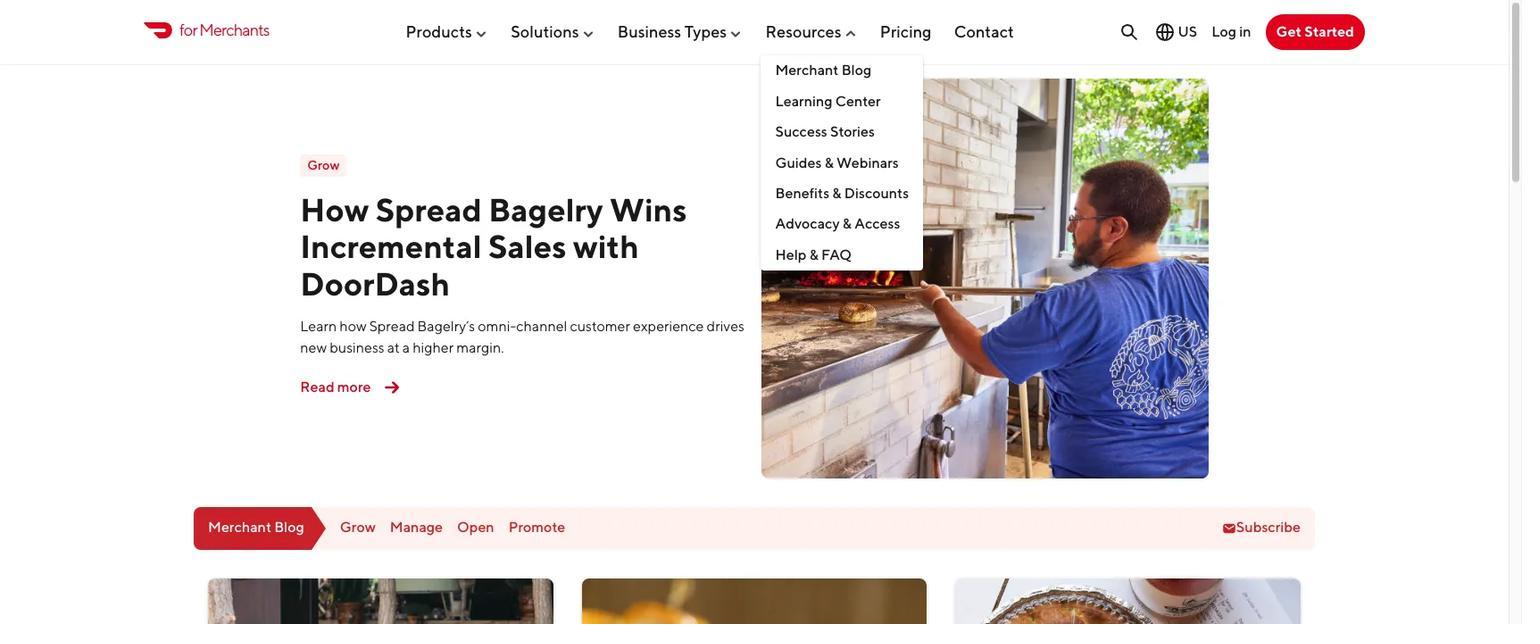 Task type: locate. For each thing, give the bounding box(es) containing it.
1 vertical spatial merchant blog
[[208, 519, 304, 536]]

1 horizontal spatial merchant blog
[[776, 62, 872, 79]]

open
[[457, 519, 494, 536]]

0 horizontal spatial merchant blog
[[208, 519, 304, 536]]

a
[[403, 339, 410, 356]]

get started button
[[1266, 14, 1365, 50]]

1 horizontal spatial merchant
[[776, 62, 839, 79]]

0 vertical spatial blog
[[842, 62, 872, 79]]

wins
[[610, 190, 687, 229]]

1 vertical spatial merchant
[[208, 519, 271, 536]]

0 vertical spatial grow
[[307, 158, 340, 173]]

0 horizontal spatial merchant
[[208, 519, 271, 536]]

grow left manage
[[340, 519, 376, 536]]

guides
[[776, 154, 822, 171]]

1 vertical spatial grow
[[340, 519, 376, 536]]

incremental
[[300, 227, 482, 266]]

& inside advocacy & access link
[[843, 215, 852, 232]]

grow link left manage link
[[340, 519, 376, 537]]

spread inside learn how spread bagelry's omni-channel customer experience drives new business at a higher margin.
[[369, 318, 415, 335]]

grow link for how spread bagelry wins incremental sales with doordash
[[300, 155, 347, 177]]

webinars
[[837, 154, 899, 171]]

grow
[[307, 158, 340, 173], [340, 519, 376, 536]]

& inside guides & webinars link
[[825, 154, 834, 171]]

help & faq
[[776, 246, 852, 263]]

0 vertical spatial spread
[[376, 190, 482, 229]]

0 vertical spatial merchant
[[776, 62, 839, 79]]

discounts
[[845, 185, 909, 202]]

for
[[179, 21, 197, 40]]

& inside benefits & discounts link
[[833, 185, 842, 202]]

1 vertical spatial merchant blog link
[[194, 507, 326, 550]]

how spread bagelry wins incremental sales with doordash
[[300, 190, 687, 303]]

in
[[1240, 23, 1252, 40]]

help & faq link
[[761, 240, 924, 271]]

channel
[[516, 318, 567, 335]]

1 vertical spatial grow link
[[340, 519, 376, 537]]

& inside help & faq link
[[810, 246, 819, 263]]

grow link
[[300, 155, 347, 177], [340, 519, 376, 537]]

merchant blog link
[[761, 56, 924, 86], [194, 507, 326, 550]]

& left faq
[[810, 246, 819, 263]]

grow link for manage
[[340, 519, 376, 537]]

resources link
[[766, 15, 858, 48]]

merchant
[[776, 62, 839, 79], [208, 519, 271, 536]]

grow link up how
[[300, 155, 347, 177]]

learn how spread bagelry's omni-channel customer experience drives new business at a higher margin.
[[300, 318, 745, 356]]

spread
[[376, 190, 482, 229], [369, 318, 415, 335]]

&
[[825, 154, 834, 171], [833, 185, 842, 202], [843, 215, 852, 232], [810, 246, 819, 263]]

business
[[330, 339, 385, 356]]

merchants
[[199, 21, 269, 40]]

& for faq
[[810, 246, 819, 263]]

access
[[855, 215, 901, 232]]

advocacy
[[776, 215, 840, 232]]

how spread bagelry wins incremental sales with doordash link
[[300, 190, 687, 303]]

1 horizontal spatial blog
[[842, 62, 872, 79]]

at
[[387, 339, 400, 356]]

& left access
[[843, 215, 852, 232]]

business
[[618, 22, 682, 41]]

with
[[573, 227, 639, 266]]

& for discounts
[[833, 185, 842, 202]]

drives
[[707, 318, 745, 335]]

blog
[[842, 62, 872, 79], [274, 519, 304, 536]]

1 horizontal spatial merchant blog link
[[761, 56, 924, 86]]

learning center
[[776, 93, 881, 110]]

promote link
[[509, 519, 565, 537]]

faq
[[822, 246, 852, 263]]

learn
[[300, 318, 337, 335]]

email icon image
[[1222, 521, 1237, 535]]

grow up how
[[307, 158, 340, 173]]

products link
[[406, 15, 488, 48]]

solutions
[[511, 22, 579, 41]]

types
[[685, 22, 727, 41]]

& down guides & webinars link
[[833, 185, 842, 202]]

how
[[340, 318, 367, 335]]

1 vertical spatial spread
[[369, 318, 415, 335]]

benefits
[[776, 185, 830, 202]]

pricing
[[880, 22, 932, 41]]

success
[[776, 123, 828, 140]]

0 vertical spatial grow link
[[300, 155, 347, 177]]

& right guides
[[825, 154, 834, 171]]

merchant blog
[[776, 62, 872, 79], [208, 519, 304, 536]]

grow for manage
[[340, 519, 376, 536]]

spread inside how spread bagelry wins incremental sales with doordash
[[376, 190, 482, 229]]

0 horizontal spatial blog
[[274, 519, 304, 536]]

& for webinars
[[825, 154, 834, 171]]



Task type: describe. For each thing, give the bounding box(es) containing it.
grow for how spread bagelry wins incremental sales with doordash
[[307, 158, 340, 173]]

learning
[[776, 93, 833, 110]]

get
[[1277, 23, 1302, 40]]

advocacy & access
[[776, 215, 901, 232]]

us
[[1178, 23, 1198, 40]]

0 horizontal spatial merchant blog link
[[194, 507, 326, 550]]

subscribe
[[1237, 519, 1301, 536]]

1 vertical spatial blog
[[274, 519, 304, 536]]

new
[[300, 339, 327, 356]]

success stories
[[776, 123, 875, 140]]

promote
[[509, 519, 565, 536]]

help
[[776, 246, 807, 263]]

omni-
[[478, 318, 516, 335]]

spread bagelry hero image image
[[762, 79, 1209, 478]]

merchant for merchant blog link to the top
[[776, 62, 839, 79]]

log
[[1212, 23, 1237, 40]]

log in
[[1212, 23, 1252, 40]]

higher
[[413, 339, 454, 356]]

margin.
[[457, 339, 504, 356]]

bagelry
[[489, 190, 603, 229]]

business types
[[618, 22, 727, 41]]

globe line image
[[1155, 21, 1176, 43]]

pricing link
[[880, 15, 932, 48]]

customer
[[570, 318, 630, 335]]

contact link
[[954, 15, 1014, 48]]

0 vertical spatial merchant blog link
[[761, 56, 924, 86]]

benefits & discounts
[[776, 185, 909, 202]]

bagelry's
[[418, 318, 475, 335]]

stories
[[831, 123, 875, 140]]

for merchants
[[179, 21, 269, 40]]

0 vertical spatial merchant blog
[[776, 62, 872, 79]]

manage link
[[390, 519, 443, 537]]

contact
[[954, 22, 1014, 41]]

solutions link
[[511, 15, 595, 48]]

manage
[[390, 519, 443, 536]]

log in link
[[1212, 23, 1252, 40]]

guides & webinars link
[[761, 148, 924, 179]]

arrow right image
[[378, 373, 407, 402]]

started
[[1305, 23, 1355, 40]]

advocacy & access link
[[761, 209, 924, 240]]

success stories link
[[761, 117, 924, 148]]

read more
[[300, 379, 371, 396]]

& for access
[[843, 215, 852, 232]]

benefits & discounts link
[[761, 179, 924, 209]]

get started
[[1277, 23, 1355, 40]]

guides & webinars
[[776, 154, 899, 171]]

center
[[836, 93, 881, 110]]

for merchants link
[[144, 18, 269, 42]]

open link
[[457, 519, 494, 537]]

learning center link
[[761, 86, 924, 117]]

experience
[[633, 318, 704, 335]]

merchant for merchant blog link to the left
[[208, 519, 271, 536]]

doordash
[[300, 264, 450, 303]]

how
[[300, 190, 369, 229]]

read
[[300, 379, 335, 396]]

business types link
[[618, 15, 743, 48]]

sales
[[488, 227, 567, 266]]

products
[[406, 22, 472, 41]]

resources
[[766, 22, 842, 41]]

more
[[337, 379, 371, 396]]



Task type: vqa. For each thing, say whether or not it's contained in the screenshot.
"them,"
no



